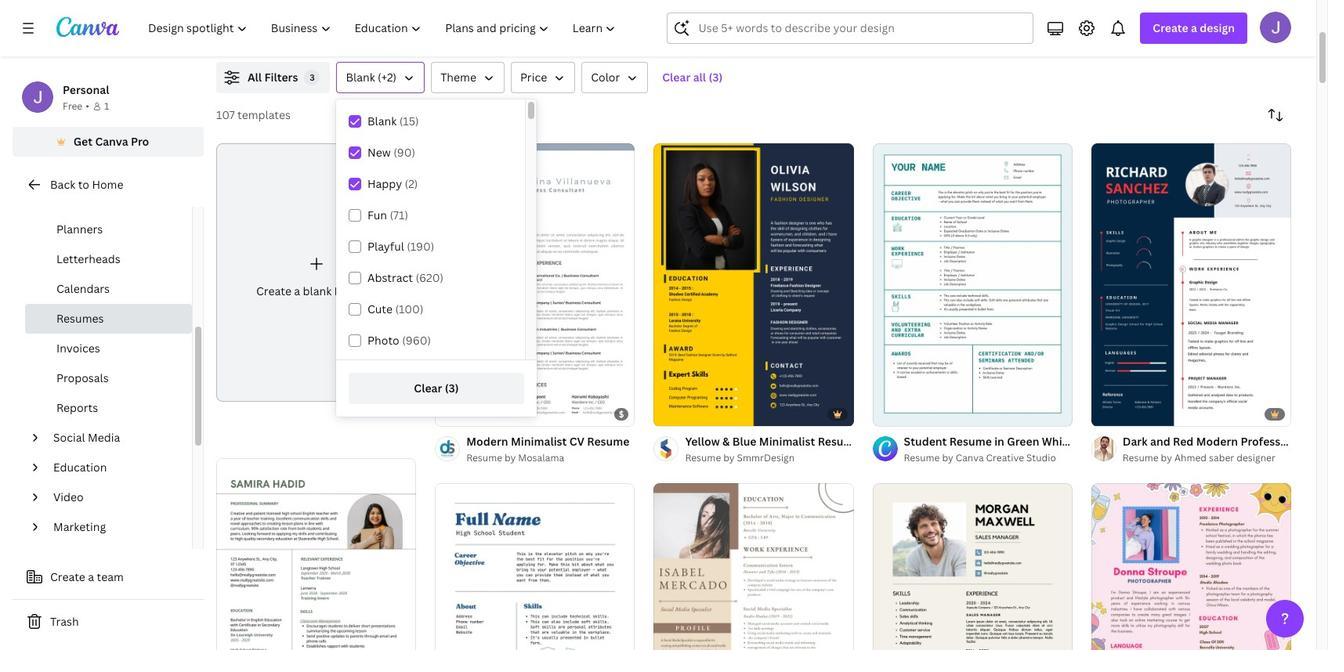 Task type: vqa. For each thing, say whether or not it's contained in the screenshot.


Task type: describe. For each thing, give the bounding box(es) containing it.
letterheads link
[[25, 245, 192, 274]]

yellow & blue minimalist resume link
[[685, 433, 860, 451]]

create a blank resume element
[[216, 143, 416, 402]]

create a team
[[50, 570, 124, 585]]

cute
[[368, 302, 393, 317]]

resume down student
[[904, 452, 940, 465]]

dark
[[1123, 434, 1148, 449]]

english teacher entry level resume in white olive green simple and minimal style image
[[216, 459, 416, 651]]

minimalist inside yellow & blue minimalist resume resume by smmrdesign
[[759, 434, 815, 449]]

resume up "resume by smmrdesign" link
[[818, 434, 860, 449]]

color
[[591, 70, 620, 85]]

resume up cute
[[334, 284, 376, 299]]

beige and blue minimalist corporate resume image
[[873, 484, 1073, 651]]

trash link
[[13, 607, 204, 638]]

create for create a team
[[50, 570, 85, 585]]

abstract (620)
[[368, 270, 444, 285]]

by inside modern minimalist cv resume resume by mosalama
[[505, 452, 516, 465]]

studio
[[1027, 452, 1057, 465]]

cv
[[570, 434, 585, 449]]

blank (+2) button
[[337, 62, 425, 93]]

abstract
[[368, 270, 413, 285]]

(190)
[[407, 239, 435, 254]]

social media link
[[47, 423, 183, 453]]

student resume in green white lined style resume by canva creative studio
[[904, 434, 1136, 465]]

create for create a blank resume
[[256, 284, 292, 299]]

letterheads
[[56, 252, 120, 267]]

resume down "yellow"
[[685, 452, 721, 465]]

lined
[[1076, 434, 1106, 449]]

green
[[1007, 434, 1040, 449]]

professional
[[1241, 434, 1307, 449]]

resume inside dark and red modern professional res resume by ahmed saber designer
[[1123, 452, 1159, 465]]

all filters
[[248, 70, 298, 85]]

social
[[53, 430, 85, 445]]

(620)
[[416, 270, 444, 285]]

a for team
[[88, 570, 94, 585]]

media
[[88, 430, 120, 445]]

ahmed
[[1175, 452, 1207, 465]]

top level navigation element
[[138, 13, 630, 44]]

reports link
[[25, 393, 192, 423]]

modern inside dark and red modern professional res resume by ahmed saber designer
[[1197, 434, 1239, 449]]

proposals
[[56, 371, 109, 386]]

and
[[1151, 434, 1171, 449]]

Search search field
[[699, 13, 1024, 43]]

3
[[310, 71, 315, 83]]

cute (100)
[[368, 302, 424, 317]]

modern minimalist cv resume link
[[467, 433, 630, 451]]

modern minimalist cv resume image
[[435, 144, 635, 426]]

create for create a design
[[1153, 20, 1189, 35]]

invoices
[[56, 341, 100, 356]]

(2)
[[405, 176, 418, 191]]

blue
[[733, 434, 757, 449]]

blank for blank (15)
[[368, 114, 397, 129]]

new (90)
[[368, 145, 415, 160]]

saber
[[1209, 452, 1235, 465]]

photo (960)
[[368, 333, 431, 348]]

in
[[995, 434, 1005, 449]]

1
[[104, 100, 109, 113]]

price
[[520, 70, 547, 85]]

back
[[50, 177, 75, 192]]

•
[[86, 100, 89, 113]]

get canva pro
[[73, 134, 149, 149]]

create a team button
[[13, 562, 204, 593]]

social media
[[53, 430, 120, 445]]

resume up resume by canva creative studio link
[[950, 434, 992, 449]]

fun
[[368, 208, 387, 223]]

blank (+2)
[[346, 70, 397, 85]]

(3) inside clear all (3) button
[[709, 70, 723, 85]]

create a blank resume
[[256, 284, 376, 299]]

get canva pro button
[[13, 127, 204, 157]]

by inside 'student resume in green white lined style resume by canva creative studio'
[[942, 452, 954, 465]]

photo
[[368, 333, 400, 348]]

&
[[723, 434, 730, 449]]

price button
[[511, 62, 576, 93]]

jacob simon image
[[1260, 12, 1292, 43]]

resume by mosalama link
[[467, 451, 630, 466]]

modern inside modern minimalist cv resume resume by mosalama
[[467, 434, 508, 449]]

clear (3) button
[[349, 373, 524, 404]]

(15)
[[399, 114, 419, 129]]

resume by ahmed saber designer link
[[1123, 451, 1292, 466]]

(3) inside clear (3) button
[[445, 381, 459, 396]]

blank (15)
[[368, 114, 419, 129]]

create a design button
[[1141, 13, 1248, 44]]

white
[[1042, 434, 1073, 449]]

calendars
[[56, 281, 110, 296]]

graphs
[[56, 192, 94, 207]]

home
[[92, 177, 123, 192]]

student
[[904, 434, 947, 449]]

minimalist inside modern minimalist cv resume resume by mosalama
[[511, 434, 567, 449]]

student resume in green white lined style link
[[904, 433, 1136, 451]]

create a blank resume link
[[216, 143, 416, 402]]

res
[[1310, 434, 1329, 449]]

get
[[73, 134, 93, 149]]



Task type: locate. For each thing, give the bounding box(es) containing it.
resume
[[334, 284, 376, 299], [587, 434, 630, 449], [818, 434, 860, 449], [950, 434, 992, 449], [467, 452, 503, 465], [685, 452, 721, 465], [904, 452, 940, 465], [1123, 452, 1159, 465]]

video link
[[47, 483, 183, 513]]

planners
[[56, 222, 103, 237]]

proposals link
[[25, 364, 192, 393]]

creative
[[987, 452, 1025, 465]]

2 horizontal spatial create
[[1153, 20, 1189, 35]]

all
[[248, 70, 262, 85]]

blank for blank (+2)
[[346, 70, 375, 85]]

reports
[[56, 401, 98, 415]]

fun (71)
[[368, 208, 408, 223]]

0 vertical spatial clear
[[663, 70, 691, 85]]

2 modern from the left
[[1197, 434, 1239, 449]]

blank
[[303, 284, 332, 299]]

1 vertical spatial create
[[256, 284, 292, 299]]

1 horizontal spatial minimalist
[[759, 434, 815, 449]]

video
[[53, 490, 84, 505]]

107
[[216, 107, 235, 122]]

a
[[1191, 20, 1198, 35], [294, 284, 300, 299], [88, 570, 94, 585]]

1 vertical spatial (3)
[[445, 381, 459, 396]]

design
[[1200, 20, 1235, 35]]

blank inside blank (+2) button
[[346, 70, 375, 85]]

marketing
[[53, 520, 106, 535]]

create inside dropdown button
[[1153, 20, 1189, 35]]

resume by canva creative studio link
[[904, 451, 1073, 466]]

dark and red modern professional res resume by ahmed saber designer
[[1123, 434, 1329, 465]]

calendars link
[[25, 274, 192, 304]]

0 vertical spatial a
[[1191, 20, 1198, 35]]

0 horizontal spatial minimalist
[[511, 434, 567, 449]]

0 horizontal spatial modern
[[467, 434, 508, 449]]

smmrdesign
[[737, 452, 795, 465]]

create left design
[[1153, 20, 1189, 35]]

minimalist up mosalama
[[511, 434, 567, 449]]

happy (2)
[[368, 176, 418, 191]]

happy
[[368, 176, 402, 191]]

0 vertical spatial create
[[1153, 20, 1189, 35]]

4 by from the left
[[1161, 452, 1173, 465]]

by down and
[[1161, 452, 1173, 465]]

dark and red modern professional resume image
[[1092, 144, 1292, 426]]

1 vertical spatial canva
[[956, 452, 984, 465]]

resume left mosalama
[[467, 452, 503, 465]]

canva inside 'get canva pro' button
[[95, 134, 128, 149]]

free
[[63, 100, 82, 113]]

yellow
[[685, 434, 720, 449]]

invoices link
[[25, 334, 192, 364]]

color button
[[582, 62, 648, 93]]

a for design
[[1191, 20, 1198, 35]]

clear down (960)
[[414, 381, 442, 396]]

mosalama
[[518, 452, 565, 465]]

(90)
[[394, 145, 415, 160]]

1 horizontal spatial create
[[256, 284, 292, 299]]

by inside dark and red modern professional res resume by ahmed saber designer
[[1161, 452, 1173, 465]]

1 minimalist from the left
[[511, 434, 567, 449]]

create inside 'button'
[[50, 570, 85, 585]]

creamy minimalist resume template image
[[654, 484, 854, 651]]

by down "&"
[[724, 452, 735, 465]]

a left team
[[88, 570, 94, 585]]

create left blank
[[256, 284, 292, 299]]

0 horizontal spatial canva
[[95, 134, 128, 149]]

resume down dark
[[1123, 452, 1159, 465]]

blank left (15)
[[368, 114, 397, 129]]

0 horizontal spatial (3)
[[445, 381, 459, 396]]

modern
[[467, 434, 508, 449], [1197, 434, 1239, 449]]

minimalist up "resume by smmrdesign" link
[[759, 434, 815, 449]]

a left design
[[1191, 20, 1198, 35]]

back to home link
[[13, 169, 204, 201]]

marketing link
[[47, 513, 183, 542]]

1 vertical spatial blank
[[368, 114, 397, 129]]

resume by smmrdesign link
[[685, 451, 854, 466]]

student resume in green white lined style image
[[873, 144, 1073, 426]]

0 horizontal spatial clear
[[414, 381, 442, 396]]

to
[[78, 177, 89, 192]]

1 horizontal spatial clear
[[663, 70, 691, 85]]

modern up saber
[[1197, 434, 1239, 449]]

resume down $ at the left bottom
[[587, 434, 630, 449]]

clear (3)
[[414, 381, 459, 396]]

by
[[505, 452, 516, 465], [724, 452, 735, 465], [942, 452, 954, 465], [1161, 452, 1173, 465]]

blank left (+2)
[[346, 70, 375, 85]]

team
[[97, 570, 124, 585]]

clear left all
[[663, 70, 691, 85]]

clear for clear (3)
[[414, 381, 442, 396]]

a for blank
[[294, 284, 300, 299]]

(100)
[[395, 302, 424, 317]]

create left team
[[50, 570, 85, 585]]

by inside yellow & blue minimalist resume resume by smmrdesign
[[724, 452, 735, 465]]

modern up "resume by mosalama" link
[[467, 434, 508, 449]]

0 vertical spatial canva
[[95, 134, 128, 149]]

free •
[[63, 100, 89, 113]]

resumes
[[56, 311, 104, 326]]

canva
[[95, 134, 128, 149], [956, 452, 984, 465]]

by down student
[[942, 452, 954, 465]]

canva left creative at the bottom right
[[956, 452, 984, 465]]

templates
[[238, 107, 291, 122]]

0 vertical spatial blank
[[346, 70, 375, 85]]

graphs link
[[25, 185, 192, 215]]

2 minimalist from the left
[[759, 434, 815, 449]]

playful (190)
[[368, 239, 435, 254]]

1 horizontal spatial a
[[294, 284, 300, 299]]

canva inside 'student resume in green white lined style resume by canva creative studio'
[[956, 452, 984, 465]]

clear all (3)
[[663, 70, 723, 85]]

1 vertical spatial clear
[[414, 381, 442, 396]]

(960)
[[402, 333, 431, 348]]

2 vertical spatial create
[[50, 570, 85, 585]]

1 by from the left
[[505, 452, 516, 465]]

modern minimalist cv resume resume by mosalama
[[467, 434, 630, 465]]

2 by from the left
[[724, 452, 735, 465]]

theme
[[441, 70, 477, 85]]

a inside dropdown button
[[1191, 20, 1198, 35]]

red
[[1173, 434, 1194, 449]]

clear inside button
[[663, 70, 691, 85]]

1 horizontal spatial (3)
[[709, 70, 723, 85]]

theme button
[[431, 62, 505, 93]]

dark and red modern professional res link
[[1123, 433, 1329, 451]]

a left blank
[[294, 284, 300, 299]]

a inside 'button'
[[88, 570, 94, 585]]

designer
[[1237, 452, 1276, 465]]

2 horizontal spatial a
[[1191, 20, 1198, 35]]

all
[[693, 70, 706, 85]]

education
[[53, 460, 107, 475]]

3 filter options selected element
[[304, 70, 320, 85]]

personal
[[63, 82, 109, 97]]

canva left "pro"
[[95, 134, 128, 149]]

student resume in white dark blue lined style image
[[435, 484, 635, 651]]

blank
[[346, 70, 375, 85], [368, 114, 397, 129]]

back to home
[[50, 177, 123, 192]]

pink pastel photographer resume image
[[1092, 484, 1292, 651]]

pro
[[131, 134, 149, 149]]

1 vertical spatial a
[[294, 284, 300, 299]]

0 horizontal spatial a
[[88, 570, 94, 585]]

clear for clear all (3)
[[663, 70, 691, 85]]

education link
[[47, 453, 183, 483]]

Sort by button
[[1260, 100, 1292, 131]]

playful
[[368, 239, 404, 254]]

1 modern from the left
[[467, 434, 508, 449]]

clear inside button
[[414, 381, 442, 396]]

107 templates
[[216, 107, 291, 122]]

clear
[[663, 70, 691, 85], [414, 381, 442, 396]]

1 horizontal spatial canva
[[956, 452, 984, 465]]

by left mosalama
[[505, 452, 516, 465]]

trash
[[50, 615, 79, 629]]

1 horizontal spatial modern
[[1197, 434, 1239, 449]]

0 horizontal spatial create
[[50, 570, 85, 585]]

(71)
[[390, 208, 408, 223]]

style
[[1108, 434, 1136, 449]]

2 vertical spatial a
[[88, 570, 94, 585]]

yellow & blue minimalist resume image
[[654, 144, 854, 426]]

None search field
[[667, 13, 1034, 44]]

(3)
[[709, 70, 723, 85], [445, 381, 459, 396]]

0 vertical spatial (3)
[[709, 70, 723, 85]]

create a design
[[1153, 20, 1235, 35]]

new
[[368, 145, 391, 160]]

3 by from the left
[[942, 452, 954, 465]]



